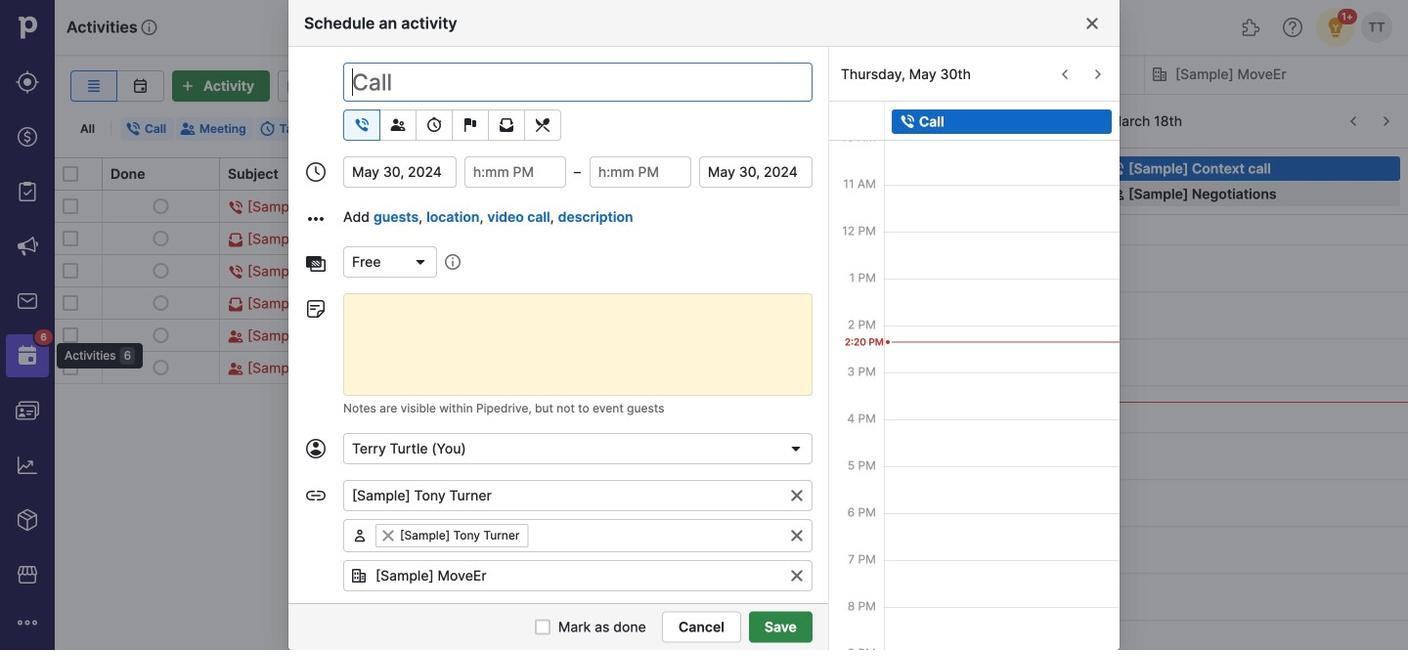 Task type: describe. For each thing, give the bounding box(es) containing it.
3 row from the top
[[55, 254, 1409, 288]]

none field organization
[[343, 561, 813, 592]]

h:mm PM text field
[[726, 204, 828, 235]]

contacts image
[[16, 399, 39, 423]]

more image
[[16, 612, 39, 635]]

close image
[[1085, 16, 1101, 31]]

1 horizontal spatial color primary inverted image
[[900, 114, 916, 130]]

1 horizontal spatial previous day image
[[1342, 113, 1366, 129]]

4 row from the top
[[55, 287, 1409, 320]]

next day image for right the previous day image
[[1376, 113, 1399, 129]]

5 row from the top
[[55, 319, 1409, 352]]

sales inbox image
[[16, 290, 39, 313]]

call text field for right the previous day image
[[407, 110, 1022, 149]]

color primary inverted image
[[1110, 161, 1125, 177]]

Deal, Lead or Project text field
[[343, 480, 813, 512]]

0 horizontal spatial previous day image
[[1054, 67, 1077, 82]]

0 vertical spatial color primary inverted image
[[176, 78, 200, 94]]

quick help image
[[1282, 16, 1305, 39]]

call text field for the leftmost the previous day image
[[343, 63, 813, 102]]

deals image
[[16, 125, 39, 149]]

color undefined image
[[16, 344, 39, 368]]

projects image
[[16, 180, 39, 204]]

list image
[[82, 78, 106, 94]]

h:mm pm text field for call text box associated with the leftmost the previous day image
[[465, 157, 566, 188]]

campaigns image
[[16, 235, 39, 258]]

Search Pipedrive field
[[528, 8, 881, 47]]



Task type: locate. For each thing, give the bounding box(es) containing it.
Call text field
[[343, 63, 813, 102], [407, 110, 1022, 149]]

color primary image
[[624, 67, 640, 82], [283, 78, 306, 94], [1238, 78, 1262, 94], [313, 102, 337, 125], [350, 117, 374, 133], [386, 117, 410, 133], [423, 117, 446, 133], [495, 117, 519, 133], [125, 121, 141, 137], [180, 121, 196, 137], [260, 121, 276, 137], [320, 121, 336, 137], [1110, 161, 1125, 177], [414, 164, 437, 180], [790, 164, 814, 180], [63, 199, 78, 214], [228, 200, 244, 216], [304, 207, 328, 231], [368, 207, 391, 231], [153, 231, 169, 247], [228, 233, 244, 248], [304, 252, 328, 276], [413, 254, 429, 270], [63, 263, 78, 279], [153, 263, 169, 279], [228, 265, 244, 280], [63, 295, 78, 311], [153, 295, 169, 311], [304, 297, 328, 321], [63, 328, 78, 343], [228, 329, 244, 345], [153, 360, 169, 376], [228, 362, 244, 377], [368, 380, 391, 403], [304, 437, 328, 461], [368, 514, 391, 537], [352, 528, 368, 544], [381, 528, 396, 544], [535, 620, 551, 635], [745, 620, 760, 635]]

sales assistant image
[[1325, 16, 1348, 39]]

next day image up color secondary image
[[1376, 113, 1399, 129]]

None text field
[[700, 157, 813, 188], [836, 204, 1022, 235], [529, 522, 812, 551], [700, 157, 813, 188], [836, 204, 1022, 235], [529, 522, 812, 551]]

marketplace image
[[16, 564, 39, 587]]

menu item
[[0, 329, 55, 384]]

menu
[[0, 0, 143, 651]]

1 vertical spatial call text field
[[407, 110, 1022, 149]]

next day image
[[1087, 67, 1111, 82], [1376, 113, 1399, 129]]

1 vertical spatial previous day image
[[1342, 113, 1366, 129]]

1 vertical spatial color primary inverted image
[[900, 114, 916, 130]]

leads image
[[16, 70, 39, 94]]

h:mm PM text field
[[465, 157, 566, 188], [590, 157, 692, 188], [601, 204, 703, 235]]

color primary image inside deal, lead or project field
[[789, 488, 805, 504]]

info image
[[142, 20, 157, 35], [1161, 78, 1177, 94], [445, 254, 461, 270], [538, 516, 554, 531]]

None text field
[[343, 157, 457, 188], [407, 204, 593, 235], [343, 157, 457, 188], [407, 204, 593, 235]]

insights image
[[16, 454, 39, 477]]

color primary image
[[360, 67, 376, 82], [888, 67, 904, 82], [1153, 67, 1168, 82], [313, 70, 337, 94], [438, 74, 461, 98], [459, 117, 482, 133], [531, 117, 555, 133], [403, 121, 419, 137], [467, 121, 483, 137], [313, 133, 337, 157], [304, 160, 328, 184], [491, 164, 514, 180], [597, 164, 621, 180], [680, 164, 704, 180], [878, 164, 901, 180], [854, 166, 870, 181], [63, 166, 78, 182], [1110, 186, 1125, 202], [153, 199, 169, 214], [63, 231, 78, 247], [368, 258, 391, 282], [228, 297, 244, 313], [153, 328, 169, 343], [63, 360, 78, 376], [788, 441, 804, 457], [304, 484, 328, 508], [789, 488, 805, 504], [789, 528, 805, 544], [368, 559, 391, 582], [351, 568, 367, 584], [789, 568, 805, 584]]

2 row from the top
[[55, 222, 1409, 255]]

1 horizontal spatial next day image
[[1376, 113, 1399, 129]]

0 vertical spatial call text field
[[343, 63, 813, 102]]

calendar image
[[129, 78, 152, 94]]

none field deal, lead or project
[[343, 480, 813, 512]]

home image
[[13, 13, 42, 42]]

0 horizontal spatial next day image
[[1087, 67, 1111, 82]]

row
[[55, 191, 1409, 223], [55, 222, 1409, 255], [55, 254, 1409, 288], [55, 287, 1409, 320], [55, 319, 1409, 352], [55, 351, 1409, 385]]

color primary inverted image
[[176, 78, 200, 94], [900, 114, 916, 130]]

None field
[[343, 247, 437, 278], [343, 433, 813, 465], [343, 480, 813, 512], [343, 520, 813, 553], [343, 561, 813, 592], [343, 247, 437, 278], [343, 433, 813, 465], [343, 520, 813, 553]]

1 vertical spatial next day image
[[1376, 113, 1399, 129]]

6 row from the top
[[55, 351, 1409, 385]]

open details in full view image
[[1197, 78, 1221, 94]]

grid
[[55, 157, 1409, 651]]

next day image down close icon
[[1087, 67, 1111, 82]]

previous day image
[[1054, 67, 1077, 82], [1342, 113, 1366, 129]]

h:mm pm text field for call text box related to right the previous day image
[[601, 204, 703, 235]]

color secondary image
[[1385, 166, 1401, 182]]

1 row from the top
[[55, 191, 1409, 223]]

dialog
[[0, 0, 1409, 651]]

0 vertical spatial next day image
[[1087, 67, 1111, 82]]

products image
[[16, 509, 39, 532]]

0 vertical spatial previous day image
[[1054, 67, 1077, 82]]

next day image for the leftmost the previous day image
[[1087, 67, 1111, 82]]

Organization text field
[[343, 561, 813, 592]]

0 horizontal spatial color primary inverted image
[[176, 78, 200, 94]]



Task type: vqa. For each thing, say whether or not it's contained in the screenshot.
"Forecast" ICON
no



